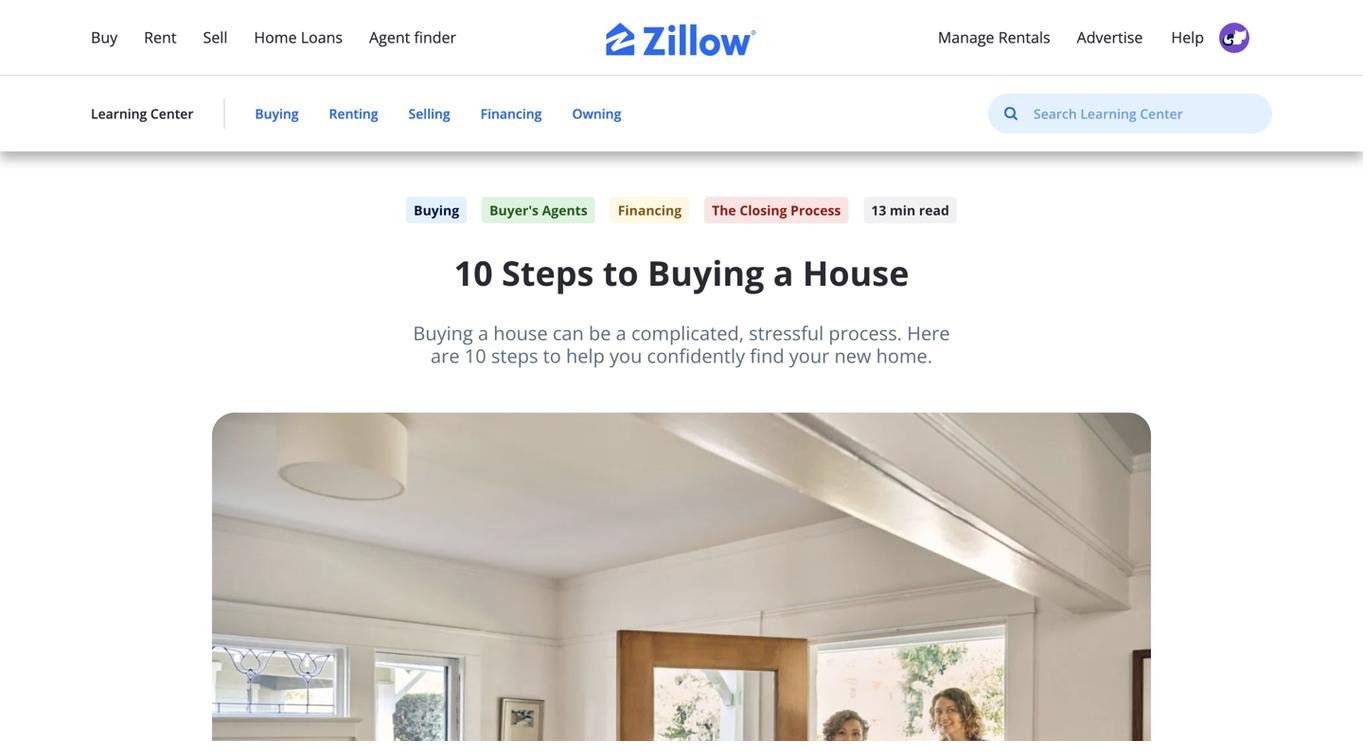 Task type: vqa. For each thing, say whether or not it's contained in the screenshot.
the leftmost Financing
yes



Task type: describe. For each thing, give the bounding box(es) containing it.
house
[[494, 320, 548, 346]]

new
[[835, 343, 871, 369]]

sell
[[203, 27, 228, 47]]

rentals
[[999, 27, 1051, 47]]

owning link
[[572, 76, 621, 151]]

advertise
[[1077, 27, 1143, 47]]

manage rentals
[[938, 27, 1051, 47]]

learning center link
[[91, 76, 194, 151]]

home loans
[[254, 27, 343, 47]]

agent
[[369, 27, 410, 47]]

manage rentals link
[[925, 16, 1064, 60]]

buy link
[[78, 16, 131, 60]]

0 horizontal spatial financing link
[[481, 76, 542, 151]]

learning
[[91, 105, 147, 123]]

renting link
[[329, 76, 378, 151]]

the closing process link
[[705, 197, 849, 223]]

0 vertical spatial to
[[603, 249, 639, 296]]

are
[[431, 343, 460, 369]]

Search Learning Center text field
[[1034, 94, 1272, 133]]

buy
[[91, 27, 118, 47]]

complicated,
[[631, 320, 744, 346]]

help
[[1172, 27, 1204, 47]]

renting
[[329, 105, 378, 123]]

1 horizontal spatial financing link
[[610, 197, 689, 223]]

0 horizontal spatial a
[[478, 320, 489, 346]]

10 inside buying a house can be a complicated, stressful process. here are 10 steps to help you confidently find your new home.
[[465, 343, 486, 369]]

selling link
[[409, 76, 450, 151]]

house
[[803, 249, 909, 296]]

stressful
[[749, 320, 824, 346]]

buyer's agents
[[490, 201, 588, 219]]

rent
[[144, 27, 177, 47]]

help
[[566, 343, 605, 369]]

buying down home
[[255, 105, 299, 123]]

center
[[150, 105, 194, 123]]

the
[[712, 201, 736, 219]]

be
[[589, 320, 611, 346]]

can
[[553, 320, 584, 346]]

home
[[254, 27, 297, 47]]

steps
[[502, 249, 594, 296]]

help link
[[1158, 16, 1218, 60]]

loans
[[301, 27, 343, 47]]

13
[[871, 201, 887, 219]]

here
[[907, 320, 950, 346]]

zillow logo image
[[606, 23, 757, 56]]



Task type: locate. For each thing, give the bounding box(es) containing it.
home loans link
[[241, 16, 356, 60]]

financing link right selling link
[[481, 76, 542, 151]]

steps
[[491, 343, 538, 369]]

buying a house can be a complicated, stressful process. here are 10 steps to help you confidently find your new home.
[[413, 320, 950, 369]]

2 horizontal spatial a
[[773, 249, 794, 296]]

1 horizontal spatial a
[[616, 320, 627, 346]]

financing link up '10 steps to buying a house'
[[610, 197, 689, 223]]

1 vertical spatial buying link
[[406, 197, 467, 223]]

buying link down home
[[255, 76, 299, 151]]

0 vertical spatial financing link
[[481, 76, 542, 151]]

1 vertical spatial to
[[543, 343, 561, 369]]

0 horizontal spatial buying link
[[255, 76, 299, 151]]

home.
[[876, 343, 933, 369]]

sell link
[[190, 16, 241, 60]]

agents
[[542, 201, 588, 219]]

buyer's agents link
[[482, 197, 595, 223]]

buying up complicated,
[[648, 249, 764, 296]]

owning
[[572, 105, 621, 123]]

manage
[[938, 27, 995, 47]]

financing link
[[481, 76, 542, 151], [610, 197, 689, 223]]

buying link left the buyer's
[[406, 197, 467, 223]]

your profile default icon image
[[1219, 23, 1250, 53]]

to
[[603, 249, 639, 296], [543, 343, 561, 369]]

you
[[610, 343, 642, 369]]

find
[[750, 343, 784, 369]]

confidently
[[647, 343, 745, 369]]

buying
[[255, 105, 299, 123], [414, 201, 459, 219], [648, 249, 764, 296], [413, 320, 473, 346]]

search learning center image
[[1004, 106, 1019, 121]]

1 horizontal spatial to
[[603, 249, 639, 296]]

0 vertical spatial 10
[[454, 249, 493, 296]]

buying inside buying a house can be a complicated, stressful process. here are 10 steps to help you confidently find your new home.
[[413, 320, 473, 346]]

1 horizontal spatial financing
[[618, 201, 682, 219]]

agent finder
[[369, 27, 456, 47]]

1 vertical spatial 10
[[465, 343, 486, 369]]

buying inside 'link'
[[414, 201, 459, 219]]

to left help
[[543, 343, 561, 369]]

the closing process
[[712, 201, 841, 219]]

rent link
[[131, 16, 190, 60]]

selling
[[409, 105, 450, 123]]

buying left the buyer's
[[414, 201, 459, 219]]

buyer's
[[490, 201, 539, 219]]

your
[[789, 343, 830, 369]]

to up be
[[603, 249, 639, 296]]

10 left the steps
[[454, 249, 493, 296]]

10 right the are
[[465, 343, 486, 369]]

finder
[[414, 27, 456, 47]]

closing
[[740, 201, 787, 219]]

to inside buying a house can be a complicated, stressful process. here are 10 steps to help you confidently find your new home.
[[543, 343, 561, 369]]

13 min read
[[871, 201, 949, 219]]

financing right selling link
[[481, 105, 542, 123]]

buying link
[[255, 76, 299, 151], [406, 197, 467, 223]]

1 vertical spatial financing
[[618, 201, 682, 219]]

0 horizontal spatial to
[[543, 343, 561, 369]]

a
[[773, 249, 794, 296], [478, 320, 489, 346], [616, 320, 627, 346]]

1 vertical spatial financing link
[[610, 197, 689, 223]]

1 horizontal spatial buying link
[[406, 197, 467, 223]]

advertise link
[[1064, 16, 1156, 60]]

10 steps to buying a house
[[454, 249, 909, 296]]

learning center
[[91, 105, 194, 123]]

main navigation
[[0, 0, 1363, 76]]

read
[[919, 201, 949, 219]]

a right be
[[616, 320, 627, 346]]

min
[[890, 201, 916, 219]]

0 horizontal spatial financing
[[481, 105, 542, 123]]

a left house
[[478, 320, 489, 346]]

0 vertical spatial buying link
[[255, 76, 299, 151]]

10
[[454, 249, 493, 296], [465, 343, 486, 369]]

process
[[791, 201, 841, 219]]

financing
[[481, 105, 542, 123], [618, 201, 682, 219]]

a up stressful
[[773, 249, 794, 296]]

process.
[[829, 320, 902, 346]]

financing up '10 steps to buying a house'
[[618, 201, 682, 219]]

0 vertical spatial financing
[[481, 105, 542, 123]]

agent finder link
[[356, 16, 470, 60]]

buying left steps
[[413, 320, 473, 346]]



